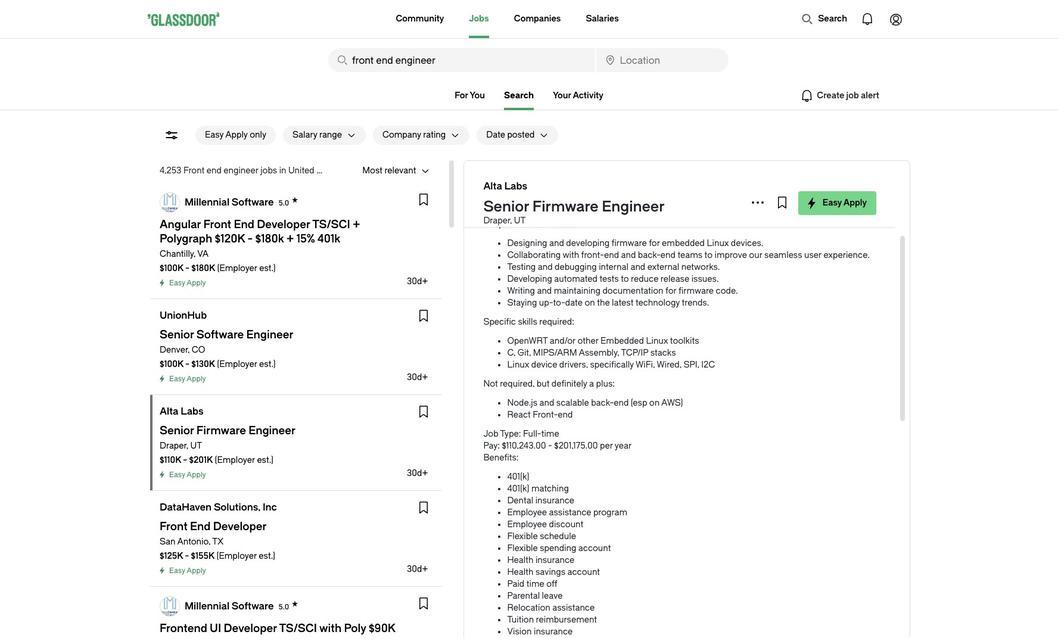 Task type: vqa. For each thing, say whether or not it's contained in the screenshot.
right Technologies,
no



Task type: locate. For each thing, give the bounding box(es) containing it.
reduce
[[631, 274, 659, 284]]

jobs
[[469, 14, 489, 24]]

linux up improve
[[707, 238, 729, 249]]

most
[[363, 166, 383, 176]]

1 vertical spatial for
[[649, 238, 660, 249]]

millennial software down $155k
[[185, 600, 274, 612]]

easy apply down $130k
[[169, 375, 206, 383]]

devices.
[[731, 238, 764, 249]]

0 horizontal spatial are
[[498, 195, 511, 206]]

how
[[849, 195, 866, 206]]

- for draper, ut $110k - $201k (employer est.)
[[183, 455, 187, 465]]

testing
[[507, 262, 536, 272]]

and up with
[[550, 238, 564, 249]]

apply left only
[[225, 130, 248, 140]]

account
[[579, 544, 611, 554], [568, 567, 600, 578]]

1 vertical spatial networking
[[803, 172, 849, 182]]

2 vertical spatial linux
[[507, 360, 529, 370]]

and up reduce
[[631, 262, 646, 272]]

for up external on the right top
[[649, 238, 660, 249]]

1 vertical spatial the
[[597, 298, 610, 308]]

time inside 401(k) 401(k) matching dental insurance employee assistance program employee discount flexible schedule flexible spending account health insurance health savings account paid time off parental leave relocation assistance tuition reimbursement vision insurance
[[527, 579, 545, 589]]

world
[[498, 207, 520, 218]]

2 $100k from the top
[[160, 359, 183, 370]]

insurance down reimbursement
[[534, 627, 573, 637]]

1 employee from the top
[[507, 508, 547, 518]]

- left $180k
[[185, 263, 189, 274]]

we down equipment,
[[484, 195, 496, 206]]

0 horizontal spatial linux
[[507, 360, 529, 370]]

on inside the node.js and scalable back-end (esp on aws) react front-end
[[650, 398, 660, 408]]

0 vertical spatial back-
[[638, 250, 661, 260]]

0 vertical spatial millennial
[[185, 196, 230, 208]]

easy apply for datahaven solutions, inc
[[169, 567, 206, 575]]

in up through
[[610, 160, 617, 170]]

1 vertical spatial employee
[[507, 520, 547, 530]]

0 vertical spatial networking
[[619, 160, 665, 170]]

toolkits
[[670, 336, 699, 346]]

labs up draper, ut $110k - $201k (employer est.)
[[181, 406, 204, 417]]

apply down $180k
[[187, 279, 206, 287]]

on right the (esp at the bottom of the page
[[650, 398, 660, 408]]

search link
[[504, 91, 534, 110]]

networking down "enterprise," at top right
[[803, 172, 849, 182]]

0 vertical spatial draper,
[[484, 216, 512, 226]]

$201k
[[189, 455, 213, 465]]

firmware up trends.
[[679, 286, 714, 296]]

firmware up internal at the right top of the page
[[612, 238, 647, 249]]

account right spending
[[579, 544, 611, 554]]

millennial down $155k
[[185, 600, 230, 612]]

model.
[[619, 184, 647, 194]]

easy apply for unionhub
[[169, 375, 206, 383]]

0 horizontal spatial we
[[484, 195, 496, 206]]

internal
[[599, 262, 629, 272]]

1 horizontal spatial search
[[818, 14, 848, 24]]

0 horizontal spatial search
[[504, 91, 534, 101]]

0 horizontal spatial on
[[585, 298, 595, 308]]

and inside the node.js and scalable back-end (esp on aws) react front-end
[[540, 398, 555, 408]]

flexible left spending
[[507, 544, 538, 554]]

1 vertical spatial millennial software
[[185, 600, 274, 612]]

1 vertical spatial alta
[[484, 181, 502, 192]]

- left $130k
[[185, 359, 189, 370]]

1 vertical spatial draper,
[[160, 441, 188, 451]]

1 horizontal spatial for
[[649, 238, 660, 249]]

to
[[699, 195, 707, 206], [705, 250, 713, 260], [621, 274, 629, 284]]

rating
[[423, 130, 446, 140]]

apply
[[225, 130, 248, 140], [844, 198, 867, 208], [187, 279, 206, 287], [187, 375, 206, 383], [187, 471, 206, 479], [187, 567, 206, 575]]

linux up stacks
[[646, 336, 668, 346]]

aws)
[[662, 398, 683, 408]]

2 30d+ from the top
[[407, 373, 428, 383]]

- inside job type: full-time pay: $110,243.00 - $201,175.00 per year benefits:
[[548, 441, 552, 451]]

front-
[[533, 410, 558, 420]]

firmware down the model.
[[622, 195, 659, 206]]

0 horizontal spatial none field
[[328, 48, 595, 72]]

to left join
[[699, 195, 707, 206]]

1 none field from the left
[[328, 48, 595, 72]]

millennial software
[[185, 196, 274, 208], [185, 600, 274, 612]]

experience.
[[824, 250, 870, 260]]

united
[[288, 166, 315, 176]]

(employer down tx
[[217, 551, 257, 561]]

search inside 'button'
[[818, 14, 848, 24]]

easy apply down $201k
[[169, 471, 206, 479]]

(employer for $180k
[[217, 263, 257, 274]]

easy apply only
[[205, 130, 266, 140]]

insurance down spending
[[536, 555, 575, 566]]

ut
[[514, 216, 526, 226], [190, 441, 202, 451]]

git,
[[518, 348, 531, 358]]

ut down senior at the top
[[514, 216, 526, 226]]

2 vertical spatial alta
[[160, 406, 179, 417]]

in
[[610, 160, 617, 170], [279, 166, 286, 176]]

flexible
[[507, 532, 538, 542], [507, 544, 538, 554]]

account right savings
[[568, 567, 600, 578]]

autonomous
[[569, 195, 620, 206]]

easy apply button
[[799, 191, 877, 215]]

apply down the business,
[[844, 198, 867, 208]]

our up the model.
[[620, 172, 633, 182]]

1 vertical spatial 401(k)
[[507, 484, 530, 494]]

30d+ for alta labs
[[407, 468, 428, 479]]

0 vertical spatial millennial software logo image
[[160, 193, 179, 212]]

and up 'front-'
[[540, 398, 555, 408]]

external
[[648, 262, 680, 272]]

1 vertical spatial health
[[507, 567, 534, 578]]

easy apply down $155k
[[169, 567, 206, 575]]

1 horizontal spatial firmware
[[622, 195, 659, 206]]

in right jobs
[[279, 166, 286, 176]]

the left latest
[[597, 298, 610, 308]]

alta labs up senior at the top
[[484, 181, 527, 192]]

dental
[[507, 496, 534, 506]]

0 vertical spatial 5.0
[[279, 199, 289, 207]]

1 vertical spatial labs
[[505, 181, 527, 192]]

0 vertical spatial search
[[818, 14, 848, 24]]

$100k for $100k - $180k
[[160, 263, 183, 274]]

tx
[[212, 537, 224, 547]]

ut inside senior firmware engineer draper, ut
[[514, 216, 526, 226]]

0 horizontal spatial in
[[279, 166, 286, 176]]

release
[[661, 274, 690, 284]]

0 vertical spatial labs
[[501, 160, 521, 170]]

1 horizontal spatial ut
[[514, 216, 526, 226]]

alta inside jobs list element
[[160, 406, 179, 417]]

our inside designing and developing firmware for embedded linux devices. collaborating with front-end and back-end teams to improve our seamless user experience. testing and debugging internal and external networks. developing automated tests to reduce release issues. writing and maintaining documentation for firmware code. staying up-to-date on the latest technology trends.
[[749, 250, 763, 260]]

0 vertical spatial employee
[[507, 508, 547, 518]]

1 vertical spatial millennial
[[185, 600, 230, 612]]

connects.
[[522, 207, 562, 218]]

1 vertical spatial ut
[[190, 441, 202, 451]]

1 vertical spatial time
[[542, 429, 559, 439]]

(employer right $180k
[[217, 263, 257, 274]]

engineer down management
[[662, 195, 697, 206]]

salaries link
[[586, 0, 619, 38]]

0 vertical spatial time
[[567, 184, 584, 194]]

on right the date
[[585, 298, 595, 308]]

easy apply right us
[[823, 198, 867, 208]]

labs inside jobs list element
[[181, 406, 204, 417]]

millennial software logo image down $125k
[[160, 597, 179, 616]]

1 horizontal spatial none field
[[596, 48, 729, 72]]

easy apply down $180k
[[169, 279, 206, 287]]

end
[[207, 166, 222, 176], [604, 250, 619, 260], [661, 250, 676, 260], [614, 398, 629, 408], [558, 410, 573, 420]]

1 horizontal spatial on
[[650, 398, 660, 408]]

easy down $110k
[[169, 471, 185, 479]]

savings
[[536, 567, 566, 578]]

1 vertical spatial back-
[[591, 398, 614, 408]]

2 flexible from the top
[[507, 544, 538, 554]]

easy right us
[[823, 198, 842, 208]]

tcp/ip
[[621, 348, 649, 358]]

front-
[[581, 250, 604, 260]]

are up platform,
[[730, 160, 743, 170]]

scalable
[[557, 398, 589, 408]]

0 vertical spatial firmware
[[612, 238, 647, 249]]

0 horizontal spatial draper,
[[160, 441, 188, 451]]

easy
[[205, 130, 224, 140], [823, 198, 842, 208], [169, 279, 185, 287], [169, 375, 185, 383], [169, 471, 185, 479], [169, 567, 185, 575]]

0 vertical spatial health
[[507, 555, 534, 566]]

est.) inside denver, co $100k - $130k (employer est.)
[[259, 359, 276, 370]]

alta up equipment,
[[484, 160, 499, 170]]

engineer inside alta labs is an emerging leader in networking technology. we are redefining enterprise, business, and residential networks through our intuitive management platform, rock-solid networking equipment, and real-time support model. we are looking for an autonomous firmware engineer to join our team. come help us shape how the world connects. responsibilities include:
[[662, 195, 697, 206]]

assistance up reimbursement
[[553, 603, 595, 613]]

looking
[[513, 195, 542, 206]]

- left $201,175.00 at the bottom of the page
[[548, 441, 552, 451]]

millennial software logo image
[[160, 193, 179, 212], [160, 597, 179, 616]]

$100k inside chantilly, va $100k - $180k (employer est.)
[[160, 263, 183, 274]]

are
[[730, 160, 743, 170], [498, 195, 511, 206]]

millennial down front
[[185, 196, 230, 208]]

we up platform,
[[716, 160, 728, 170]]

your
[[553, 91, 571, 101]]

- inside draper, ut $110k - $201k (employer est.)
[[183, 455, 187, 465]]

companies
[[514, 14, 561, 24]]

1 vertical spatial software
[[232, 600, 274, 612]]

(employer inside draper, ut $110k - $201k (employer est.)
[[215, 455, 255, 465]]

end up internal at the right top of the page
[[604, 250, 619, 260]]

apply down $155k
[[187, 567, 206, 575]]

(employer for $201k
[[215, 455, 255, 465]]

device
[[532, 360, 557, 370]]

0 vertical spatial alta labs
[[484, 181, 527, 192]]

1 horizontal spatial we
[[716, 160, 728, 170]]

4,253 front end engineer jobs in united states
[[160, 166, 342, 176]]

alta labs for draper, ut
[[160, 406, 204, 417]]

time inside job type: full-time pay: $110,243.00 - $201,175.00 per year benefits:
[[542, 429, 559, 439]]

apply down $201k
[[187, 471, 206, 479]]

parental
[[507, 591, 540, 601]]

easy right open filter menu icon
[[205, 130, 224, 140]]

0 vertical spatial an
[[532, 160, 541, 170]]

are down equipment,
[[498, 195, 511, 206]]

0 vertical spatial millennial software
[[185, 196, 274, 208]]

draper,
[[484, 216, 512, 226], [160, 441, 188, 451]]

documentation
[[603, 286, 664, 296]]

(esp
[[631, 398, 647, 408]]

insurance
[[536, 496, 575, 506], [536, 555, 575, 566], [534, 627, 573, 637]]

labs up looking
[[505, 181, 527, 192]]

job
[[484, 429, 499, 439]]

your activity
[[553, 91, 604, 101]]

$100k inside denver, co $100k - $130k (employer est.)
[[160, 359, 183, 370]]

insurance down matching
[[536, 496, 575, 506]]

1 vertical spatial on
[[650, 398, 660, 408]]

linux inside designing and developing firmware for embedded linux devices. collaborating with front-end and back-end teams to improve our seamless user experience. testing and debugging internal and external networks. developing automated tests to reduce release issues. writing and maintaining documentation for firmware code. staying up-to-date on the latest technology trends.
[[707, 238, 729, 249]]

2 horizontal spatial our
[[749, 250, 763, 260]]

0 vertical spatial alta
[[484, 160, 499, 170]]

automated
[[554, 274, 598, 284]]

3 30d+ from the top
[[407, 468, 428, 479]]

0 vertical spatial to
[[699, 195, 707, 206]]

None field
[[328, 48, 595, 72], [596, 48, 729, 72]]

not required, but definitely a plus:
[[484, 379, 615, 389]]

specific skills required:
[[484, 317, 574, 327]]

back-
[[638, 250, 661, 260], [591, 398, 614, 408]]

- inside chantilly, va $100k - $180k (employer est.)
[[185, 263, 189, 274]]

networking
[[619, 160, 665, 170], [803, 172, 849, 182]]

ut up $201k
[[190, 441, 202, 451]]

0 vertical spatial our
[[620, 172, 633, 182]]

for up connects.
[[544, 195, 555, 206]]

on inside designing and developing firmware for embedded linux devices. collaborating with front-end and back-end teams to improve our seamless user experience. testing and debugging internal and external networks. developing automated tests to reduce release issues. writing and maintaining documentation for firmware code. staying up-to-date on the latest technology trends.
[[585, 298, 595, 308]]

our
[[620, 172, 633, 182], [726, 195, 739, 206], [749, 250, 763, 260]]

est.) for denver, co $100k - $130k (employer est.)
[[259, 359, 276, 370]]

est.) for chantilly, va $100k - $180k (employer est.)
[[259, 263, 276, 274]]

our down devices.
[[749, 250, 763, 260]]

time down networks
[[567, 184, 584, 194]]

1 horizontal spatial an
[[557, 195, 567, 206]]

latest
[[612, 298, 634, 308]]

for
[[455, 91, 468, 101]]

(employer inside chantilly, va $100k - $180k (employer est.)
[[217, 263, 257, 274]]

flexible left the schedule
[[507, 532, 538, 542]]

1 vertical spatial millennial software logo image
[[160, 597, 179, 616]]

- right $125k
[[185, 551, 189, 561]]

an right the is
[[532, 160, 541, 170]]

date
[[486, 130, 505, 140]]

assistance up discount
[[549, 508, 592, 518]]

millennial software down engineer
[[185, 196, 274, 208]]

time down 'front-'
[[542, 429, 559, 439]]

an down real-
[[557, 195, 567, 206]]

est.) inside draper, ut $110k - $201k (employer est.)
[[257, 455, 274, 465]]

1 vertical spatial search
[[504, 91, 534, 101]]

the for world
[[484, 207, 496, 218]]

0 horizontal spatial an
[[532, 160, 541, 170]]

easy down $125k
[[169, 567, 185, 575]]

unionhub
[[160, 310, 207, 321]]

1 horizontal spatial draper,
[[484, 216, 512, 226]]

reimbursement
[[536, 615, 597, 625]]

1 401(k) from the top
[[507, 472, 530, 482]]

firmware inside senior firmware engineer draper, ut
[[533, 198, 599, 215]]

(employer inside denver, co $100k - $130k (employer est.)
[[217, 359, 257, 370]]

2 vertical spatial labs
[[181, 406, 204, 417]]

and down collaborating
[[538, 262, 553, 272]]

the inside designing and developing firmware for embedded linux devices. collaborating with front-end and back-end teams to improve our seamless user experience. testing and debugging internal and external networks. developing automated tests to reduce release issues. writing and maintaining documentation for firmware code. staying up-to-date on the latest technology trends.
[[597, 298, 610, 308]]

easy apply for alta labs
[[169, 471, 206, 479]]

0 horizontal spatial firmware
[[612, 238, 647, 249]]

0 horizontal spatial for
[[544, 195, 555, 206]]

easy for chantilly, va $100k - $180k (employer est.)
[[169, 279, 185, 287]]

0 vertical spatial flexible
[[507, 532, 538, 542]]

alta up $110k
[[160, 406, 179, 417]]

our for devices.
[[749, 250, 763, 260]]

san antonio, tx $125k - $155k (employer est.)
[[160, 537, 275, 561]]

for down release
[[666, 286, 677, 296]]

2 vertical spatial to
[[621, 274, 629, 284]]

easy down chantilly, at the left
[[169, 279, 185, 287]]

and up equipment,
[[484, 172, 498, 182]]

0 horizontal spatial ut
[[190, 441, 202, 451]]

0 vertical spatial are
[[730, 160, 743, 170]]

1 horizontal spatial in
[[610, 160, 617, 170]]

2 5.0 from the top
[[279, 603, 289, 611]]

0 vertical spatial on
[[585, 298, 595, 308]]

1 vertical spatial $100k
[[160, 359, 183, 370]]

millennial
[[185, 196, 230, 208], [185, 600, 230, 612]]

apply inside button
[[844, 198, 867, 208]]

2 vertical spatial for
[[666, 286, 677, 296]]

1 vertical spatial firmware
[[679, 286, 714, 296]]

firmware up the include:
[[533, 198, 599, 215]]

4 30d+ from the top
[[407, 564, 428, 575]]

1 vertical spatial we
[[484, 195, 496, 206]]

engineer down the model.
[[602, 198, 665, 215]]

1 horizontal spatial our
[[726, 195, 739, 206]]

est.) inside chantilly, va $100k - $180k (employer est.)
[[259, 263, 276, 274]]

0 vertical spatial the
[[484, 207, 496, 218]]

0 horizontal spatial back-
[[591, 398, 614, 408]]

0 vertical spatial ut
[[514, 216, 526, 226]]

$100k down denver,
[[160, 359, 183, 370]]

alta labs up $110k
[[160, 406, 204, 417]]

the inside alta labs is an emerging leader in networking technology. we are redefining enterprise, business, and residential networks through our intuitive management platform, rock-solid networking equipment, and real-time support model. we are looking for an autonomous firmware engineer to join our team. come help us shape how the world connects. responsibilities include:
[[484, 207, 496, 218]]

0 vertical spatial 401(k)
[[507, 472, 530, 482]]

time left the "off"
[[527, 579, 545, 589]]

1 vertical spatial 5.0
[[279, 603, 289, 611]]

2 horizontal spatial linux
[[707, 238, 729, 249]]

and up looking
[[531, 184, 546, 194]]

0 vertical spatial software
[[232, 196, 274, 208]]

to inside alta labs is an emerging leader in networking technology. we are redefining enterprise, business, and residential networks through our intuitive management platform, rock-solid networking equipment, and real-time support model. we are looking for an autonomous firmware engineer to join our team. come help us shape how the world connects. responsibilities include:
[[699, 195, 707, 206]]

2 millennial software from the top
[[185, 600, 274, 612]]

1 vertical spatial are
[[498, 195, 511, 206]]

to up networks.
[[705, 250, 713, 260]]

networking up intuitive
[[619, 160, 665, 170]]

(employer right $201k
[[215, 455, 255, 465]]

time inside alta labs is an emerging leader in networking technology. we are redefining enterprise, business, and residential networks through our intuitive management platform, rock-solid networking equipment, and real-time support model. we are looking for an autonomous firmware engineer to join our team. come help us shape how the world connects. responsibilities include:
[[567, 184, 584, 194]]

easy down denver,
[[169, 375, 185, 383]]

0 vertical spatial linux
[[707, 238, 729, 249]]

1 millennial from the top
[[185, 196, 230, 208]]

1 flexible from the top
[[507, 532, 538, 542]]

(employer inside san antonio, tx $125k - $155k (employer est.)
[[217, 551, 257, 561]]

- right $110k
[[183, 455, 187, 465]]

to up documentation
[[621, 274, 629, 284]]

draper, up $110k
[[160, 441, 188, 451]]

- inside denver, co $100k - $130k (employer est.)
[[185, 359, 189, 370]]

for inside alta labs is an emerging leader in networking technology. we are redefining enterprise, business, and residential networks through our intuitive management platform, rock-solid networking equipment, and real-time support model. we are looking for an autonomous firmware engineer to join our team. come help us shape how the world connects. responsibilities include:
[[544, 195, 555, 206]]

1 horizontal spatial the
[[597, 298, 610, 308]]

$155k
[[191, 551, 215, 561]]

easy apply
[[823, 198, 867, 208], [169, 279, 206, 287], [169, 375, 206, 383], [169, 471, 206, 479], [169, 567, 206, 575]]

an
[[532, 160, 541, 170], [557, 195, 567, 206]]

0 horizontal spatial our
[[620, 172, 633, 182]]

labs left the is
[[501, 160, 521, 170]]

senior
[[484, 198, 529, 215]]

1 vertical spatial flexible
[[507, 544, 538, 554]]

(employer right $130k
[[217, 359, 257, 370]]

leave
[[542, 591, 563, 601]]

none field search location
[[596, 48, 729, 72]]

per
[[600, 441, 613, 451]]

1 horizontal spatial back-
[[638, 250, 661, 260]]

1 $100k from the top
[[160, 263, 183, 274]]

back- down the plus:
[[591, 398, 614, 408]]

2 millennial software logo image from the top
[[160, 597, 179, 616]]

0 horizontal spatial firmware
[[533, 198, 599, 215]]

$100k down chantilly, at the left
[[160, 263, 183, 274]]

draper, down senior at the top
[[484, 216, 512, 226]]

-
[[185, 263, 189, 274], [185, 359, 189, 370], [548, 441, 552, 451], [183, 455, 187, 465], [185, 551, 189, 561]]

2 vertical spatial our
[[749, 250, 763, 260]]

alta inside alta labs is an emerging leader in networking technology. we are redefining enterprise, business, and residential networks through our intuitive management platform, rock-solid networking equipment, and real-time support model. we are looking for an autonomous firmware engineer to join our team. come help us shape how the world connects. responsibilities include:
[[484, 160, 499, 170]]

2 none field from the left
[[596, 48, 729, 72]]

alta labs inside jobs list element
[[160, 406, 204, 417]]

technology.
[[667, 160, 714, 170]]

millennial software logo image down 4,253
[[160, 193, 179, 212]]

0 horizontal spatial alta labs
[[160, 406, 204, 417]]

linux down git,
[[507, 360, 529, 370]]

front
[[184, 166, 205, 176]]



Task type: describe. For each thing, give the bounding box(es) containing it.
vision
[[507, 627, 532, 637]]

is
[[523, 160, 529, 170]]

jobs link
[[469, 0, 489, 38]]

2 vertical spatial insurance
[[534, 627, 573, 637]]

- for denver, co $100k - $130k (employer est.)
[[185, 359, 189, 370]]

improve
[[715, 250, 747, 260]]

in inside alta labs is an emerging leader in networking technology. we are redefining enterprise, business, and residential networks through our intuitive management platform, rock-solid networking equipment, and real-time support model. we are looking for an autonomous firmware engineer to join our team. come help us shape how the world connects. responsibilities include:
[[610, 160, 617, 170]]

the for latest
[[597, 298, 610, 308]]

none field search keyword
[[328, 48, 595, 72]]

1 software from the top
[[232, 196, 274, 208]]

benefits:
[[484, 453, 519, 463]]

community
[[396, 14, 444, 24]]

other
[[578, 336, 599, 346]]

labs for senior firmware engineer
[[505, 181, 527, 192]]

easy for draper, ut $110k - $201k (employer est.)
[[169, 471, 185, 479]]

denver,
[[160, 345, 190, 355]]

$180k
[[191, 263, 215, 274]]

end down scalable
[[558, 410, 573, 420]]

only
[[250, 130, 266, 140]]

chantilly,
[[160, 249, 196, 259]]

residential
[[500, 172, 545, 182]]

our for networking
[[620, 172, 633, 182]]

easy for denver, co $100k - $130k (employer est.)
[[169, 375, 185, 383]]

0 vertical spatial insurance
[[536, 496, 575, 506]]

apply for draper, ut $110k - $201k (employer est.)
[[187, 471, 206, 479]]

- inside san antonio, tx $125k - $155k (employer est.)
[[185, 551, 189, 561]]

emerging
[[543, 160, 581, 170]]

developing
[[566, 238, 610, 249]]

1 vertical spatial to
[[705, 250, 713, 260]]

engineer inside senior firmware engineer draper, ut
[[602, 198, 665, 215]]

date posted button
[[477, 126, 535, 145]]

labs inside alta labs is an emerging leader in networking technology. we are redefining enterprise, business, and residential networks through our intuitive management platform, rock-solid networking equipment, and real-time support model. we are looking for an autonomous firmware engineer to join our team. come help us shape how the world connects. responsibilities include:
[[501, 160, 521, 170]]

discount
[[549, 520, 584, 530]]

not
[[484, 379, 498, 389]]

trends.
[[682, 298, 709, 308]]

mips/arm
[[533, 348, 577, 358]]

chantilly, va $100k - $180k (employer est.)
[[160, 249, 276, 274]]

labs for draper, ut
[[181, 406, 204, 417]]

maintaining
[[554, 286, 601, 296]]

2 401(k) from the top
[[507, 484, 530, 494]]

skills
[[518, 317, 537, 327]]

shape
[[823, 195, 847, 206]]

1 horizontal spatial are
[[730, 160, 743, 170]]

node.js
[[507, 398, 538, 408]]

include:
[[548, 219, 579, 229]]

alta labs is an emerging leader in networking technology. we are redefining enterprise, business, and residential networks through our intuitive management platform, rock-solid networking equipment, and real-time support model. we are looking for an autonomous firmware engineer to join our team. come help us shape how the world connects. responsibilities include:
[[484, 160, 870, 229]]

most relevant button
[[353, 162, 416, 181]]

jobs
[[261, 166, 277, 176]]

1 vertical spatial insurance
[[536, 555, 575, 566]]

1 vertical spatial an
[[557, 195, 567, 206]]

$100k for $100k - $130k
[[160, 359, 183, 370]]

your activity link
[[553, 91, 604, 101]]

required,
[[500, 379, 535, 389]]

issues.
[[692, 274, 719, 284]]

1 horizontal spatial linux
[[646, 336, 668, 346]]

support
[[587, 184, 617, 194]]

inc
[[263, 502, 277, 513]]

- for chantilly, va $100k - $180k (employer est.)
[[185, 263, 189, 274]]

firmware inside alta labs is an emerging leader in networking technology. we are redefining enterprise, business, and residential networks through our intuitive management platform, rock-solid networking equipment, and real-time support model. we are looking for an autonomous firmware engineer to join our team. come help us shape how the world connects. responsibilities include:
[[622, 195, 659, 206]]

1 millennial software from the top
[[185, 196, 274, 208]]

open filter menu image
[[164, 128, 179, 142]]

easy for san antonio, tx $125k - $155k (employer est.)
[[169, 567, 185, 575]]

1 5.0 from the top
[[279, 199, 289, 207]]

0 vertical spatial assistance
[[549, 508, 592, 518]]

plus:
[[596, 379, 615, 389]]

easy inside button
[[205, 130, 224, 140]]

2 employee from the top
[[507, 520, 547, 530]]

2 software from the top
[[232, 600, 274, 612]]

(employer for $130k
[[217, 359, 257, 370]]

required:
[[540, 317, 574, 327]]

off
[[547, 579, 558, 589]]

Search location field
[[596, 48, 729, 72]]

1 vertical spatial our
[[726, 195, 739, 206]]

specific
[[484, 317, 516, 327]]

1 30d+ from the top
[[407, 277, 428, 287]]

year
[[615, 441, 632, 451]]

most relevant
[[363, 166, 416, 176]]

easy apply only button
[[195, 126, 276, 145]]

for you
[[455, 91, 485, 101]]

30d+ for datahaven solutions, inc
[[407, 564, 428, 575]]

2 horizontal spatial for
[[666, 286, 677, 296]]

jobs list element
[[150, 183, 442, 638]]

redefining
[[745, 160, 785, 170]]

salary
[[293, 130, 317, 140]]

job type: full-time pay: $110,243.00 - $201,175.00 per year benefits:
[[484, 429, 632, 463]]

end right front
[[207, 166, 222, 176]]

apply inside button
[[225, 130, 248, 140]]

openwrt
[[507, 336, 548, 346]]

30d+ for unionhub
[[407, 373, 428, 383]]

collaborating
[[507, 250, 561, 260]]

spending
[[540, 544, 577, 554]]

1 horizontal spatial firmware
[[679, 286, 714, 296]]

$110,243.00
[[502, 441, 546, 451]]

help
[[792, 195, 809, 206]]

solutions,
[[214, 502, 261, 513]]

1 millennial software logo image from the top
[[160, 193, 179, 212]]

alta labs for senior firmware engineer
[[484, 181, 527, 192]]

easy apply inside button
[[823, 198, 867, 208]]

draper, ut $110k - $201k (employer est.)
[[160, 441, 274, 465]]

1 health from the top
[[507, 555, 534, 566]]

salaries
[[586, 14, 619, 24]]

react
[[507, 410, 531, 420]]

end up external on the right top
[[661, 250, 676, 260]]

back- inside the node.js and scalable back-end (esp on aws) react front-end
[[591, 398, 614, 408]]

1 vertical spatial account
[[568, 567, 600, 578]]

0 vertical spatial account
[[579, 544, 611, 554]]

company
[[383, 130, 421, 140]]

company rating button
[[373, 126, 446, 145]]

responsibilities
[[484, 219, 546, 229]]

relevant
[[385, 166, 416, 176]]

apply for denver, co $100k - $130k (employer est.)
[[187, 375, 206, 383]]

wired,
[[657, 360, 682, 370]]

easy inside button
[[823, 198, 842, 208]]

senior firmware engineer draper, ut
[[484, 198, 665, 226]]

end left the (esp at the bottom of the page
[[614, 398, 629, 408]]

draper, inside draper, ut $110k - $201k (employer est.)
[[160, 441, 188, 451]]

teams
[[678, 250, 703, 260]]

apply for san antonio, tx $125k - $155k (employer est.)
[[187, 567, 206, 575]]

est.) inside san antonio, tx $125k - $155k (employer est.)
[[259, 551, 275, 561]]

alta for draper, ut
[[160, 406, 179, 417]]

drivers,
[[560, 360, 588, 370]]

1 horizontal spatial networking
[[803, 172, 849, 182]]

2 millennial from the top
[[185, 600, 230, 612]]

and up internal at the right top of the page
[[621, 250, 636, 260]]

business,
[[832, 160, 870, 170]]

management
[[668, 172, 722, 182]]

wifi,
[[636, 360, 655, 370]]

va
[[197, 249, 209, 259]]

draper, inside senior firmware engineer draper, ut
[[484, 216, 512, 226]]

seamless
[[765, 250, 803, 260]]

2 health from the top
[[507, 567, 534, 578]]

full-
[[523, 429, 542, 439]]

est.) for draper, ut $110k - $201k (employer est.)
[[257, 455, 274, 465]]

$110k
[[160, 455, 181, 465]]

Search keyword field
[[328, 48, 595, 72]]

community link
[[396, 0, 444, 38]]

program
[[594, 508, 628, 518]]

spi,
[[684, 360, 700, 370]]

0 horizontal spatial networking
[[619, 160, 665, 170]]

stacks
[[651, 348, 676, 358]]

and up up-
[[537, 286, 552, 296]]

alta for senior firmware engineer
[[484, 181, 502, 192]]

equipment,
[[484, 184, 529, 194]]

come
[[766, 195, 790, 206]]

team.
[[741, 195, 763, 206]]

apply for chantilly, va $100k - $180k (employer est.)
[[187, 279, 206, 287]]

designing
[[507, 238, 547, 249]]

openwrt and/or other embedded linux toolkits c, git, mips/arm assembly, tcp/ip stacks linux device drivers, specifically wifi, wired, spi, i2c
[[507, 336, 715, 370]]

companies link
[[514, 0, 561, 38]]

salary range button
[[283, 126, 342, 145]]

back- inside designing and developing firmware for embedded linux devices. collaborating with front-end and back-end teams to improve our seamless user experience. testing and debugging internal and external networks. developing automated tests to reduce release issues. writing and maintaining documentation for firmware code. staying up-to-date on the latest technology trends.
[[638, 250, 661, 260]]

posted
[[507, 130, 535, 140]]

leader
[[583, 160, 608, 170]]

401(k) 401(k) matching dental insurance employee assistance program employee discount flexible schedule flexible spending account health insurance health savings account paid time off parental leave relocation assistance tuition reimbursement vision insurance
[[507, 472, 628, 637]]

1 vertical spatial assistance
[[553, 603, 595, 613]]

ut inside draper, ut $110k - $201k (employer est.)
[[190, 441, 202, 451]]

company rating
[[383, 130, 446, 140]]



